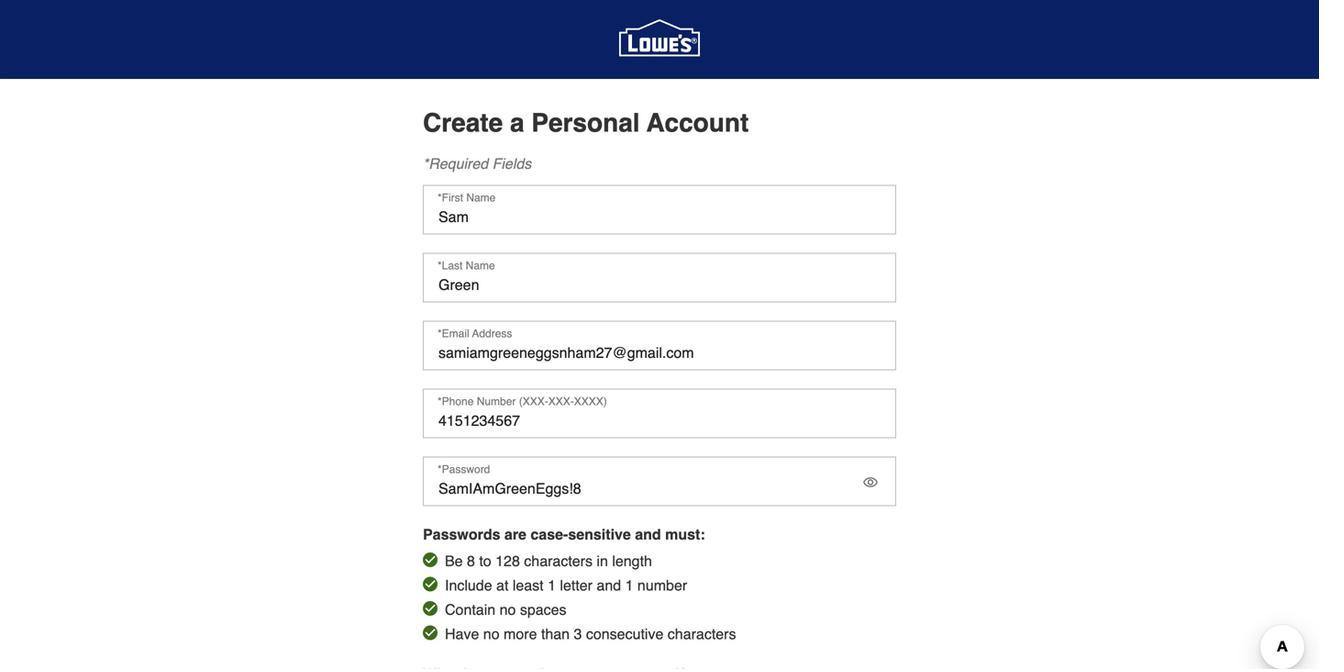 Task type: locate. For each thing, give the bounding box(es) containing it.
*required
[[423, 155, 488, 172]]

1 horizontal spatial and
[[635, 526, 662, 543]]

name
[[467, 191, 496, 204], [466, 259, 495, 272]]

0 vertical spatial characters
[[524, 552, 593, 569]]

number
[[477, 395, 516, 408]]

1
[[548, 577, 556, 594], [626, 577, 634, 594]]

include
[[445, 577, 493, 594]]

least
[[513, 577, 544, 594]]

account
[[647, 108, 749, 138]]

0 vertical spatial no
[[500, 601, 516, 618]]

and down in
[[597, 577, 622, 594]]

1 down length
[[626, 577, 634, 594]]

*Email Address text field
[[423, 321, 897, 370]]

name right *first
[[467, 191, 496, 204]]

create
[[423, 108, 503, 138]]

characters up include at least 1 letter and 1 number
[[524, 552, 593, 569]]

address
[[472, 327, 513, 340]]

be 8 to 128 characters in length
[[445, 552, 653, 569]]

*email address
[[438, 327, 513, 340]]

0 horizontal spatial characters
[[524, 552, 593, 569]]

must:
[[666, 526, 706, 543]]

be
[[445, 552, 463, 569]]

xxx-
[[549, 395, 574, 408]]

name right *last
[[466, 259, 495, 272]]

1 vertical spatial and
[[597, 577, 622, 594]]

in
[[597, 552, 608, 569]]

consecutive
[[586, 625, 664, 642]]

contain
[[445, 601, 496, 618]]

128
[[496, 552, 520, 569]]

hide password image
[[864, 475, 878, 490]]

to
[[479, 552, 492, 569]]

no down at
[[500, 601, 516, 618]]

1 1 from the left
[[548, 577, 556, 594]]

0 horizontal spatial 1
[[548, 577, 556, 594]]

and up length
[[635, 526, 662, 543]]

0 horizontal spatial and
[[597, 577, 622, 594]]

0 vertical spatial name
[[467, 191, 496, 204]]

have no more than 3 consecutive characters
[[445, 625, 737, 642]]

and
[[635, 526, 662, 543], [597, 577, 622, 594]]

characters
[[524, 552, 593, 569], [668, 625, 737, 642]]

characters down number
[[668, 625, 737, 642]]

1 horizontal spatial 1
[[626, 577, 634, 594]]

1 vertical spatial characters
[[668, 625, 737, 642]]

*first name
[[438, 191, 496, 204]]

create a personal account
[[423, 108, 749, 138]]

no
[[500, 601, 516, 618], [484, 625, 500, 642]]

are
[[505, 526, 527, 543]]

name for *last name
[[466, 259, 495, 272]]

1 vertical spatial no
[[484, 625, 500, 642]]

1 right least
[[548, 577, 556, 594]]

no for have
[[484, 625, 500, 642]]

at
[[497, 577, 509, 594]]

1 vertical spatial name
[[466, 259, 495, 272]]

spaces
[[520, 601, 567, 618]]

*email
[[438, 327, 470, 340]]

no down contain no spaces
[[484, 625, 500, 642]]

1 horizontal spatial characters
[[668, 625, 737, 642]]

personal
[[532, 108, 640, 138]]

passwords
[[423, 526, 501, 543]]

passwords are case-sensitive and must:
[[423, 526, 706, 543]]



Task type: vqa. For each thing, say whether or not it's contained in the screenshot.
Product associated with 'Product Features' button under Ceiling
no



Task type: describe. For each thing, give the bounding box(es) containing it.
2 1 from the left
[[626, 577, 634, 594]]

*phone
[[438, 395, 474, 408]]

*Last Name text field
[[423, 253, 897, 302]]

include at least 1 letter and 1 number
[[445, 577, 688, 594]]

*password
[[438, 463, 490, 476]]

lowe's home improvement logo image
[[620, 0, 700, 80]]

(xxx-
[[519, 395, 549, 408]]

contain no spaces
[[445, 601, 567, 618]]

*required fields
[[423, 155, 532, 172]]

case-
[[531, 526, 568, 543]]

name for *first name
[[467, 191, 496, 204]]

*Phone Number (XXX-XXX-XXXX) text field
[[423, 389, 897, 438]]

number
[[638, 577, 688, 594]]

*First Name text field
[[423, 185, 897, 235]]

sensitive
[[568, 526, 631, 543]]

a
[[510, 108, 525, 138]]

0 vertical spatial and
[[635, 526, 662, 543]]

letter
[[560, 577, 593, 594]]

xxxx)
[[574, 395, 607, 408]]

*first
[[438, 191, 464, 204]]

length
[[613, 552, 653, 569]]

3
[[574, 625, 582, 642]]

*phone number (xxx-xxx-xxxx)
[[438, 395, 607, 408]]

fields
[[493, 155, 532, 172]]

*last
[[438, 259, 463, 272]]

have
[[445, 625, 479, 642]]

no for contain
[[500, 601, 516, 618]]

than
[[541, 625, 570, 642]]

more
[[504, 625, 537, 642]]

8
[[467, 552, 475, 569]]

*last name
[[438, 259, 495, 272]]

*Password text field
[[423, 457, 897, 506]]



